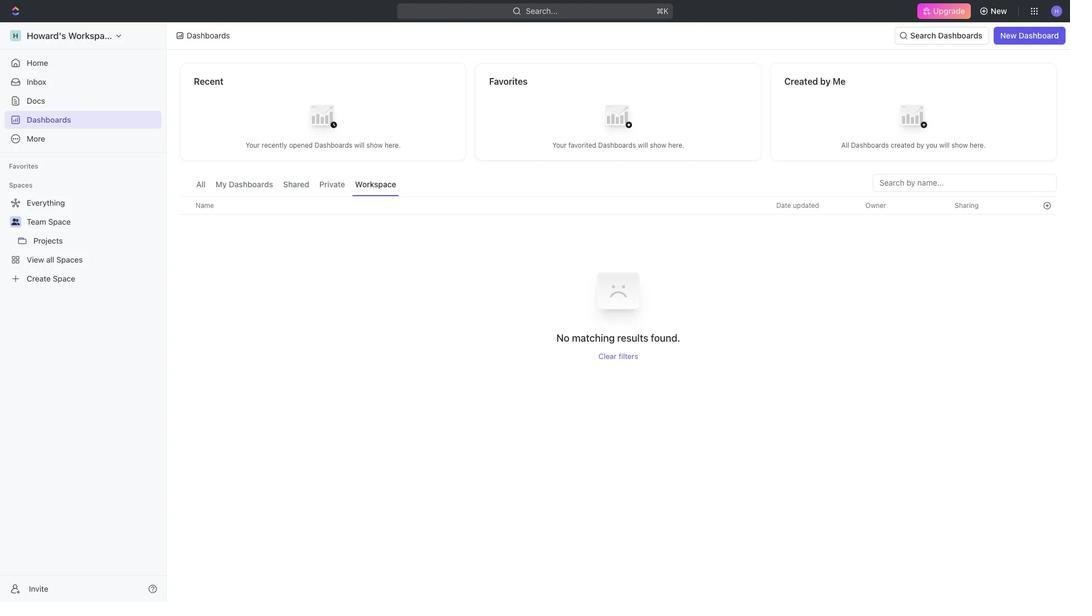 Task type: vqa. For each thing, say whether or not it's contained in the screenshot.


Task type: describe. For each thing, give the bounding box(es) containing it.
invite
[[29, 584, 48, 593]]

no
[[557, 332, 570, 344]]

no matching results found. row
[[180, 258, 1057, 361]]

opened
[[289, 141, 313, 149]]

0 vertical spatial favorites
[[489, 76, 528, 87]]

no recent dashboards image
[[301, 96, 346, 141]]

more
[[27, 134, 45, 143]]

projects
[[33, 236, 63, 245]]

1 will from the left
[[354, 141, 365, 149]]

private
[[319, 180, 345, 189]]

tree inside sidebar navigation
[[4, 194, 162, 288]]

favorited
[[569, 141, 597, 149]]

search dashboards button
[[895, 27, 989, 45]]

create space
[[27, 274, 75, 283]]

shared
[[283, 180, 309, 189]]

1 show from the left
[[367, 141, 383, 149]]

1 here. from the left
[[385, 141, 401, 149]]

new for new dashboard
[[1001, 31, 1017, 40]]

favorites inside favorites button
[[9, 162, 38, 170]]

2 here. from the left
[[668, 141, 685, 149]]

your favorited dashboards will show here.
[[553, 141, 685, 149]]

filters
[[619, 352, 638, 361]]

more button
[[4, 130, 162, 148]]

recent
[[194, 76, 224, 87]]

new dashboard button
[[994, 27, 1066, 45]]

1 horizontal spatial by
[[917, 141, 925, 149]]

all
[[46, 255, 54, 264]]

upgrade link
[[918, 3, 971, 19]]

new for new
[[991, 6, 1007, 16]]

all dashboards created by you will show here.
[[842, 141, 986, 149]]

dashboard
[[1019, 31, 1059, 40]]

1 vertical spatial spaces
[[56, 255, 83, 264]]

projects link
[[33, 232, 159, 250]]

dashboards down no recent dashboards image
[[315, 141, 353, 149]]

0 vertical spatial by
[[820, 76, 831, 87]]

howard's workspace, , element
[[10, 30, 21, 41]]

docs link
[[4, 92, 162, 110]]

dashboards up recent on the left
[[187, 31, 230, 40]]

search dashboards
[[911, 31, 983, 40]]

0 horizontal spatial spaces
[[9, 181, 33, 189]]

team space link
[[27, 213, 159, 231]]

found.
[[651, 332, 680, 344]]

workspace inside button
[[355, 180, 396, 189]]

upgrade
[[933, 6, 965, 16]]

you
[[926, 141, 938, 149]]

your for recent
[[246, 141, 260, 149]]

your recently opened dashboards will show here.
[[246, 141, 401, 149]]

no matching results found.
[[557, 332, 680, 344]]

home link
[[4, 54, 162, 72]]

view all spaces
[[27, 255, 83, 264]]

workspace inside sidebar navigation
[[68, 30, 115, 41]]

private button
[[317, 174, 348, 196]]

sidebar navigation
[[0, 22, 169, 602]]

search...
[[526, 6, 558, 16]]

dashboards inside search dashboards button
[[938, 31, 983, 40]]

row containing name
[[180, 196, 1057, 215]]

no data image
[[585, 258, 652, 332]]

user group image
[[11, 219, 20, 225]]

space for team space
[[48, 217, 71, 226]]



Task type: locate. For each thing, give the bounding box(es) containing it.
your for favorites
[[553, 141, 567, 149]]

everything link
[[4, 194, 159, 212]]

team
[[27, 217, 46, 226]]

row
[[180, 196, 1057, 215]]

3 show from the left
[[952, 141, 968, 149]]

0 vertical spatial all
[[842, 141, 849, 149]]

h left howard's at top
[[13, 32, 18, 40]]

1 horizontal spatial show
[[650, 141, 667, 149]]

by
[[820, 76, 831, 87], [917, 141, 925, 149]]

2 your from the left
[[553, 141, 567, 149]]

tab list
[[193, 174, 399, 196]]

inbox
[[27, 77, 46, 86]]

dashboards inside "dashboards" link
[[27, 115, 71, 124]]

view
[[27, 255, 44, 264]]

me
[[833, 76, 846, 87]]

0 horizontal spatial your
[[246, 141, 260, 149]]

1 horizontal spatial h
[[1055, 8, 1059, 14]]

clear filters
[[599, 352, 638, 361]]

results
[[617, 332, 649, 344]]

space inside team space link
[[48, 217, 71, 226]]

space for create space
[[53, 274, 75, 283]]

howard's
[[27, 30, 66, 41]]

3 will from the left
[[940, 141, 950, 149]]

workspace
[[68, 30, 115, 41], [355, 180, 396, 189]]

0 vertical spatial new
[[991, 6, 1007, 16]]

space
[[48, 217, 71, 226], [53, 274, 75, 283]]

h button
[[1048, 2, 1066, 20]]

name
[[196, 202, 214, 209]]

date
[[777, 202, 791, 209]]

everything
[[27, 198, 65, 207]]

0 horizontal spatial will
[[354, 141, 365, 149]]

Search by name... text field
[[880, 174, 1050, 191]]

⌘k
[[657, 6, 669, 16]]

recently
[[262, 141, 287, 149]]

matching
[[572, 332, 615, 344]]

new down new button
[[1001, 31, 1017, 40]]

sharing
[[955, 202, 979, 209]]

will up workspace button
[[354, 141, 365, 149]]

docs
[[27, 96, 45, 105]]

your left favorited
[[553, 141, 567, 149]]

0 horizontal spatial show
[[367, 141, 383, 149]]

all for all dashboards created by you will show here.
[[842, 141, 849, 149]]

tree
[[4, 194, 162, 288]]

clear
[[599, 352, 617, 361]]

date updated
[[777, 202, 819, 209]]

new button
[[975, 2, 1014, 20]]

your left recently
[[246, 141, 260, 149]]

1 vertical spatial space
[[53, 274, 75, 283]]

0 horizontal spatial h
[[13, 32, 18, 40]]

will down the no favorited dashboards image
[[638, 141, 648, 149]]

my dashboards
[[216, 180, 273, 189]]

new
[[991, 6, 1007, 16], [1001, 31, 1017, 40]]

h
[[1055, 8, 1059, 14], [13, 32, 18, 40]]

dashboards link
[[4, 111, 162, 129]]

no matching results found. table
[[180, 196, 1057, 361]]

all button
[[193, 174, 208, 196]]

spaces down favorites button
[[9, 181, 33, 189]]

space inside create space link
[[53, 274, 75, 283]]

inbox link
[[4, 73, 162, 91]]

date updated button
[[770, 197, 826, 214]]

1 horizontal spatial favorites
[[489, 76, 528, 87]]

dashboards down upgrade
[[938, 31, 983, 40]]

shared button
[[280, 174, 312, 196]]

dashboards left created
[[851, 141, 889, 149]]

create space link
[[4, 270, 159, 288]]

0 horizontal spatial favorites
[[9, 162, 38, 170]]

0 vertical spatial workspace
[[68, 30, 115, 41]]

here.
[[385, 141, 401, 149], [668, 141, 685, 149], [970, 141, 986, 149]]

0 vertical spatial spaces
[[9, 181, 33, 189]]

workspace up home link
[[68, 30, 115, 41]]

view all spaces link
[[4, 251, 159, 269]]

team space
[[27, 217, 71, 226]]

create
[[27, 274, 51, 283]]

created by me
[[785, 76, 846, 87]]

updated
[[793, 202, 819, 209]]

space up projects
[[48, 217, 71, 226]]

your
[[246, 141, 260, 149], [553, 141, 567, 149]]

2 show from the left
[[650, 141, 667, 149]]

dashboards down the no favorited dashboards image
[[598, 141, 636, 149]]

h up 'dashboard'
[[1055, 8, 1059, 14]]

howard's workspace
[[27, 30, 115, 41]]

spaces
[[9, 181, 33, 189], [56, 255, 83, 264]]

new dashboard
[[1001, 31, 1059, 40]]

no favorited dashboards image
[[596, 96, 641, 141]]

0 horizontal spatial workspace
[[68, 30, 115, 41]]

new up new dashboard
[[991, 6, 1007, 16]]

2 horizontal spatial here.
[[970, 141, 986, 149]]

by left you
[[917, 141, 925, 149]]

dashboards
[[187, 31, 230, 40], [938, 31, 983, 40], [27, 115, 71, 124], [315, 141, 353, 149], [598, 141, 636, 149], [851, 141, 889, 149], [229, 180, 273, 189]]

by left me
[[820, 76, 831, 87]]

2 will from the left
[[638, 141, 648, 149]]

1 horizontal spatial spaces
[[56, 255, 83, 264]]

1 vertical spatial workspace
[[355, 180, 396, 189]]

0 vertical spatial h
[[1055, 8, 1059, 14]]

1 horizontal spatial will
[[638, 141, 648, 149]]

1 vertical spatial new
[[1001, 31, 1017, 40]]

tab list containing all
[[193, 174, 399, 196]]

all inside button
[[196, 180, 206, 189]]

workspace right private
[[355, 180, 396, 189]]

workspace button
[[352, 174, 399, 196]]

spaces right 'all'
[[56, 255, 83, 264]]

will right you
[[940, 141, 950, 149]]

1 vertical spatial h
[[13, 32, 18, 40]]

will
[[354, 141, 365, 149], [638, 141, 648, 149], [940, 141, 950, 149]]

my
[[216, 180, 227, 189]]

2 horizontal spatial show
[[952, 141, 968, 149]]

my dashboards button
[[213, 174, 276, 196]]

new inside button
[[991, 6, 1007, 16]]

space down view all spaces
[[53, 274, 75, 283]]

favorites button
[[4, 159, 43, 173]]

3 here. from the left
[[970, 141, 986, 149]]

0 horizontal spatial here.
[[385, 141, 401, 149]]

h inside dropdown button
[[1055, 8, 1059, 14]]

dashboards inside my dashboards button
[[229, 180, 273, 189]]

clear filters button
[[599, 352, 638, 361]]

all for all
[[196, 180, 206, 189]]

1 horizontal spatial your
[[553, 141, 567, 149]]

0 horizontal spatial by
[[820, 76, 831, 87]]

tree containing everything
[[4, 194, 162, 288]]

created
[[891, 141, 915, 149]]

1 vertical spatial all
[[196, 180, 206, 189]]

search
[[911, 31, 936, 40]]

dashboards right my
[[229, 180, 273, 189]]

0 vertical spatial space
[[48, 217, 71, 226]]

1 horizontal spatial all
[[842, 141, 849, 149]]

0 horizontal spatial all
[[196, 180, 206, 189]]

favorites
[[489, 76, 528, 87], [9, 162, 38, 170]]

2 horizontal spatial will
[[940, 141, 950, 149]]

new inside button
[[1001, 31, 1017, 40]]

1 horizontal spatial here.
[[668, 141, 685, 149]]

show
[[367, 141, 383, 149], [650, 141, 667, 149], [952, 141, 968, 149]]

1 your from the left
[[246, 141, 260, 149]]

dashboards up more
[[27, 115, 71, 124]]

created
[[785, 76, 818, 87]]

1 vertical spatial by
[[917, 141, 925, 149]]

home
[[27, 58, 48, 67]]

h inside sidebar navigation
[[13, 32, 18, 40]]

all
[[842, 141, 849, 149], [196, 180, 206, 189]]

no created by me dashboards image
[[892, 96, 936, 141]]

owner
[[866, 202, 886, 209]]

1 vertical spatial favorites
[[9, 162, 38, 170]]

1 horizontal spatial workspace
[[355, 180, 396, 189]]



